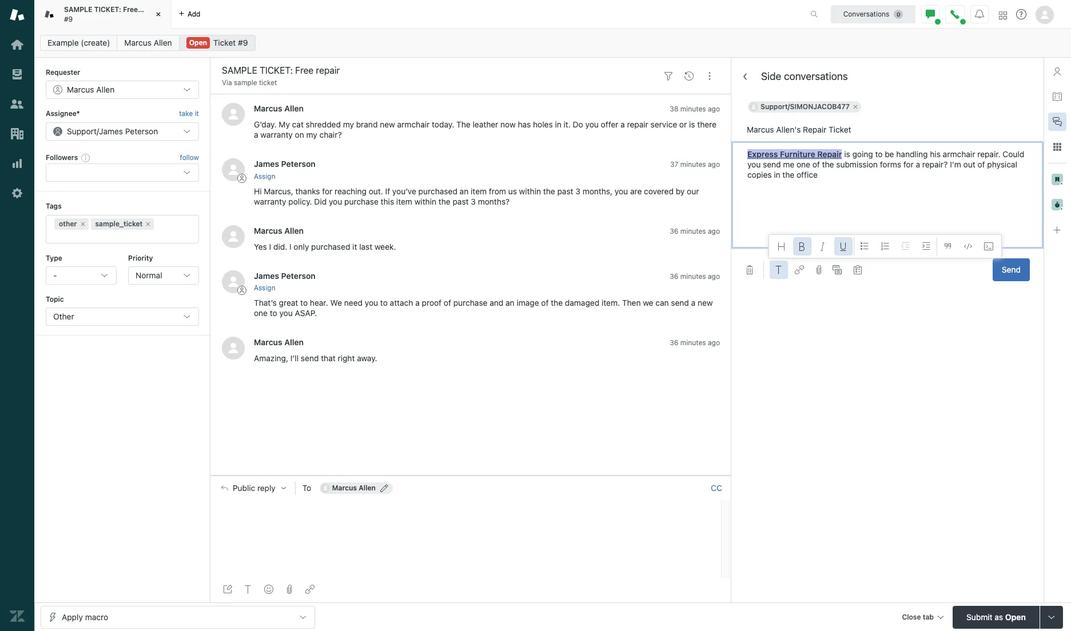Task type: locate. For each thing, give the bounding box(es) containing it.
james for that's
[[254, 271, 279, 281]]

repair
[[140, 5, 160, 14], [627, 120, 649, 130]]

1 vertical spatial purchased
[[311, 242, 350, 252]]

apply
[[62, 612, 83, 622]]

1 horizontal spatial it
[[352, 242, 357, 252]]

forms
[[880, 160, 902, 169]]

of right the out
[[978, 160, 985, 169]]

did
[[314, 197, 327, 206]]

decrease indent (cmd [) image
[[902, 242, 911, 251]]

you've
[[392, 186, 416, 196]]

2 james peterson link from the top
[[254, 271, 316, 281]]

for down handling
[[904, 160, 914, 169]]

5 ago from the top
[[708, 339, 720, 347]]

marcus allen link for g'day.
[[254, 104, 304, 114]]

marcus allen down close icon
[[124, 38, 172, 47]]

1 horizontal spatial open
[[1006, 612, 1026, 622]]

1 horizontal spatial armchair
[[943, 149, 976, 159]]

1 horizontal spatial subject field
[[732, 118, 1044, 141]]

0 vertical spatial item
[[471, 186, 487, 196]]

knowledge image
[[1053, 92, 1062, 101]]

peterson
[[125, 126, 158, 136], [281, 159, 316, 169], [281, 271, 316, 281]]

0 vertical spatial send
[[763, 160, 781, 169]]

need
[[344, 298, 363, 308]]

for up did
[[322, 186, 333, 196]]

0 horizontal spatial purchased
[[311, 242, 350, 252]]

allen down close icon
[[154, 38, 172, 47]]

open inside secondary element
[[189, 38, 207, 47]]

subject field up today.
[[220, 63, 656, 77]]

0 vertical spatial for
[[904, 160, 914, 169]]

minutes for that's great to hear. we need you to attach a proof of purchase and an image of the damaged item. then we can send a new one to you asap.
[[681, 272, 706, 281]]

marcus allen link up 'amazing,'
[[254, 337, 304, 347]]

damaged
[[565, 298, 600, 308]]

3 ago from the top
[[708, 227, 720, 235]]

edit user image
[[380, 484, 388, 492]]

james peterson link up great on the left top of page
[[254, 271, 316, 281]]

3 36 from the top
[[670, 339, 679, 347]]

new right can at the right
[[698, 298, 713, 308]]

an left from
[[460, 186, 469, 196]]

marcus up 'amazing,'
[[254, 337, 282, 347]]

organizations image
[[10, 126, 25, 141]]

allen inside requester element
[[96, 85, 115, 95]]

james
[[99, 126, 123, 136], [254, 159, 279, 169], [254, 271, 279, 281]]

0 vertical spatial past
[[557, 186, 573, 196]]

0 vertical spatial one
[[797, 160, 811, 169]]

0 vertical spatial an
[[460, 186, 469, 196]]

peterson up thanks
[[281, 159, 316, 169]]

it right take at left top
[[195, 109, 199, 118]]

0 vertical spatial remove image
[[852, 104, 859, 110]]

one up 'office' at right
[[797, 160, 811, 169]]

attach files image
[[815, 265, 824, 275]]

0 vertical spatial is
[[689, 120, 695, 130]]

repair inside g'day. my cat shredded my brand new armchair today. the leather now has holes in it. do you offer a repair service or is there a warranty on my chair?
[[627, 120, 649, 130]]

it
[[195, 109, 199, 118], [352, 242, 357, 252]]

0 horizontal spatial armchair
[[397, 120, 430, 130]]

armchair up i'm
[[943, 149, 976, 159]]

underline (cmd u) image
[[839, 242, 848, 251]]

0 horizontal spatial my
[[306, 130, 317, 140]]

marcus allen right marcus.allen@example.com icon at left
[[332, 484, 376, 492]]

code span (cmd shift 5) image
[[964, 242, 973, 251]]

amazing, i'll send that right away.
[[254, 353, 377, 363]]

1 assign button from the top
[[254, 171, 276, 182]]

zendesk support image
[[10, 7, 25, 22]]

marcus allen link for yes
[[254, 226, 304, 235]]

assign button for that's
[[254, 283, 276, 293]]

2 assign from the top
[[254, 284, 276, 292]]

marcus allen up did.
[[254, 226, 304, 235]]

1 horizontal spatial i
[[289, 242, 292, 252]]

36 minutes ago for week.
[[670, 227, 720, 235]]

asap.
[[295, 308, 317, 318]]

1 vertical spatial assign
[[254, 284, 276, 292]]

open right as
[[1006, 612, 1026, 622]]

repair left service
[[627, 120, 649, 130]]

purchased right only
[[311, 242, 350, 252]]

0 vertical spatial assign
[[254, 172, 276, 181]]

0 horizontal spatial within
[[415, 197, 437, 206]]

cat
[[292, 120, 304, 130]]

one
[[797, 160, 811, 169], [254, 308, 268, 318]]

0 horizontal spatial format text image
[[244, 585, 253, 594]]

0 horizontal spatial for
[[322, 186, 333, 196]]

1 minutes from the top
[[681, 105, 706, 114]]

you right did
[[329, 197, 342, 206]]

via sample ticket
[[222, 78, 277, 87]]

peterson right / at the top left of the page
[[125, 126, 158, 136]]

james peterson link for great
[[254, 271, 316, 281]]

1 james peterson link from the top
[[254, 159, 316, 169]]

is right or
[[689, 120, 695, 130]]

then
[[622, 298, 641, 308]]

send
[[763, 160, 781, 169], [671, 298, 689, 308], [301, 353, 319, 363]]

past
[[557, 186, 573, 196], [453, 197, 469, 206]]

hear.
[[310, 298, 328, 308]]

button displays agent's chat status as online. image
[[926, 9, 935, 19]]

ago for yes i did. i only purchased it last week.
[[708, 227, 720, 235]]

36 minutes ago text field for attach
[[670, 272, 720, 281]]

is up the submission
[[844, 149, 850, 159]]

0 vertical spatial purchase
[[344, 197, 379, 206]]

ticket actions image
[[705, 71, 714, 80]]

4 minutes from the top
[[681, 272, 706, 281]]

the left damaged
[[551, 298, 563, 308]]

0 vertical spatial it
[[195, 109, 199, 118]]

1 vertical spatial for
[[322, 186, 333, 196]]

1 horizontal spatial purchased
[[419, 186, 458, 196]]

1 vertical spatial warranty
[[254, 197, 286, 206]]

i right yes
[[269, 242, 271, 252]]

our
[[687, 186, 699, 196]]

5 minutes from the top
[[681, 339, 706, 347]]

2 vertical spatial send
[[301, 353, 319, 363]]

item up months?
[[471, 186, 487, 196]]

ticket:
[[94, 5, 121, 14]]

2 vertical spatial peterson
[[281, 271, 316, 281]]

public
[[233, 484, 255, 493]]

brand
[[356, 120, 378, 130]]

you up 'copies' at top
[[748, 160, 761, 169]]

james peterson link up marcus,
[[254, 159, 316, 169]]

marcus right marcus.allen@example.com icon at left
[[332, 484, 357, 492]]

format text image right draft mode icon
[[244, 585, 253, 594]]

0 horizontal spatial purchase
[[344, 197, 379, 206]]

marcus allen link down close icon
[[117, 35, 179, 51]]

apply macro
[[62, 612, 108, 622]]

remove image
[[852, 104, 859, 110], [79, 221, 86, 227]]

2 vertical spatial james
[[254, 271, 279, 281]]

0 vertical spatial 3
[[576, 186, 581, 196]]

1 horizontal spatial purchase
[[453, 298, 488, 308]]

1 horizontal spatial new
[[698, 298, 713, 308]]

normal
[[136, 271, 162, 280]]

repair inside sample ticket: free repair #9
[[140, 5, 160, 14]]

my right on
[[306, 130, 317, 140]]

reporting image
[[10, 156, 25, 171]]

1 vertical spatial in
[[774, 170, 781, 180]]

subject field up be
[[732, 118, 1044, 141]]

a left the proof
[[415, 298, 420, 308]]

now
[[501, 120, 516, 130]]

2 36 minutes ago from the top
[[670, 272, 720, 281]]

4 ago from the top
[[708, 272, 720, 281]]

item.
[[602, 298, 620, 308]]

ago for amazing, i'll send that right away.
[[708, 339, 720, 347]]

0 horizontal spatial remove image
[[79, 221, 86, 227]]

allen left edit user icon
[[359, 484, 376, 492]]

0 horizontal spatial one
[[254, 308, 268, 318]]

1 vertical spatial past
[[453, 197, 469, 206]]

marcus.allen@example.com image
[[321, 484, 330, 493]]

purchased inside 'hi marcus, thanks for reaching out. if you've purchased an item from us within the past 3 months, you are covered by our warranty policy. did you purchase this item within the past 3 months?'
[[419, 186, 458, 196]]

a down handling
[[916, 160, 920, 169]]

submit as open
[[967, 612, 1026, 622]]

an inside 'hi marcus, thanks for reaching out. if you've purchased an item from us within the past 3 months, you are covered by our warranty policy. did you purchase this item within the past 3 months?'
[[460, 186, 469, 196]]

0 horizontal spatial repair
[[140, 5, 160, 14]]

james peterson assign for marcus,
[[254, 159, 316, 181]]

1 vertical spatial 36 minutes ago text field
[[670, 272, 720, 281]]

1 vertical spatial 36
[[670, 272, 679, 281]]

minutes for g'day. my cat shredded my brand new armchair today. the leather now has holes in it. do you offer a repair service or is there a warranty on my chair?
[[681, 105, 706, 114]]

0 vertical spatial new
[[380, 120, 395, 130]]

1 vertical spatial 3
[[471, 197, 476, 206]]

marcus up g'day. on the top of page
[[254, 104, 282, 114]]

item down you've
[[396, 197, 412, 206]]

add attachment image
[[285, 585, 294, 594]]

months,
[[583, 186, 613, 196]]

/
[[97, 126, 99, 136]]

send right "i'll"
[[301, 353, 319, 363]]

office
[[797, 170, 818, 180]]

james up that's
[[254, 271, 279, 281]]

new right 'brand'
[[380, 120, 395, 130]]

purchase left the and
[[453, 298, 488, 308]]

3 minutes from the top
[[681, 227, 706, 235]]

0 vertical spatial my
[[343, 120, 354, 130]]

1 horizontal spatial one
[[797, 160, 811, 169]]

2 36 from the top
[[670, 272, 679, 281]]

remove image up going
[[852, 104, 859, 110]]

on
[[295, 130, 304, 140]]

to up asap.
[[300, 298, 308, 308]]

take it
[[179, 109, 199, 118]]

his
[[930, 149, 941, 159]]

minutes for amazing, i'll send that right away.
[[681, 339, 706, 347]]

could
[[1003, 149, 1025, 159]]

1 36 from the top
[[670, 227, 679, 235]]

1 vertical spatial is
[[844, 149, 850, 159]]

service
[[651, 120, 677, 130]]

one inside that's great to hear. we need you to attach a proof of purchase and an image of the damaged item. then we can send a new one to you asap.
[[254, 308, 268, 318]]

get started image
[[10, 37, 25, 52]]

1 vertical spatial #9
[[238, 38, 248, 47]]

0 vertical spatial in
[[555, 120, 562, 130]]

warranty down marcus,
[[254, 197, 286, 206]]

1 vertical spatial armchair
[[943, 149, 976, 159]]

0 vertical spatial peterson
[[125, 126, 158, 136]]

ago for that's great to hear. we need you to attach a proof of purchase and an image of the damaged item. then we can send a new one to you asap.
[[708, 272, 720, 281]]

the
[[822, 160, 834, 169], [783, 170, 795, 180], [543, 186, 555, 196], [439, 197, 451, 206], [551, 298, 563, 308]]

format text image
[[775, 265, 784, 275], [244, 585, 253, 594]]

0 vertical spatial 36 minutes ago
[[670, 227, 720, 235]]

1 horizontal spatial past
[[557, 186, 573, 196]]

an right the and
[[506, 298, 515, 308]]

allen up support / james peterson
[[96, 85, 115, 95]]

notifications image
[[975, 9, 985, 19]]

(create)
[[81, 38, 110, 47]]

assign button up "hi"
[[254, 171, 276, 182]]

1 36 minutes ago from the top
[[670, 227, 720, 235]]

peterson up great on the left top of page
[[281, 271, 316, 281]]

3 left the months,
[[576, 186, 581, 196]]

shredded
[[306, 120, 341, 130]]

open left ticket
[[189, 38, 207, 47]]

0 horizontal spatial in
[[555, 120, 562, 130]]

is inside g'day. my cat shredded my brand new armchair today. the leather now has holes in it. do you offer a repair service or is there a warranty on my chair?
[[689, 120, 695, 130]]

james peterson assign up marcus,
[[254, 159, 316, 181]]

0 vertical spatial assign button
[[254, 171, 276, 182]]

in inside g'day. my cat shredded my brand new armchair today. the leather now has holes in it. do you offer a repair service or is there a warranty on my chair?
[[555, 120, 562, 130]]

2 ago from the top
[[708, 160, 720, 169]]

0 horizontal spatial it
[[195, 109, 199, 118]]

one down that's
[[254, 308, 268, 318]]

1 horizontal spatial send
[[671, 298, 689, 308]]

0 horizontal spatial item
[[396, 197, 412, 206]]

1 vertical spatial format text image
[[244, 585, 253, 594]]

follow button
[[180, 153, 199, 163]]

send right can at the right
[[671, 298, 689, 308]]

away.
[[357, 353, 377, 363]]

#9 right ticket
[[238, 38, 248, 47]]

it left last
[[352, 242, 357, 252]]

0 vertical spatial format text image
[[775, 265, 784, 275]]

in right 'copies' at top
[[774, 170, 781, 180]]

3 left months?
[[471, 197, 476, 206]]

you right do
[[586, 120, 599, 130]]

format text image left add link (cmd k) icon
[[775, 265, 784, 275]]

marcus down free
[[124, 38, 152, 47]]

1 ago from the top
[[708, 105, 720, 114]]

allen up only
[[284, 226, 304, 235]]

you inside g'day. my cat shredded my brand new armchair today. the leather now has holes in it. do you offer a repair service or is there a warranty on my chair?
[[586, 120, 599, 130]]

months?
[[478, 197, 510, 206]]

1 vertical spatial james peterson assign
[[254, 271, 316, 292]]

tab
[[34, 0, 172, 29]]

3
[[576, 186, 581, 196], [471, 197, 476, 206]]

#9 inside secondary element
[[238, 38, 248, 47]]

2 36 minutes ago text field from the top
[[670, 272, 720, 281]]

discard this conversation image
[[745, 265, 755, 275]]

the
[[457, 120, 471, 130]]

we
[[643, 298, 654, 308]]

1 vertical spatial james peterson link
[[254, 271, 316, 281]]

james for hi
[[254, 159, 279, 169]]

0 vertical spatial repair
[[140, 5, 160, 14]]

1 horizontal spatial an
[[506, 298, 515, 308]]

36 minutes ago text field
[[670, 227, 720, 235], [670, 272, 720, 281], [670, 339, 720, 347]]

is inside is going to be handling his armchair repair. could you send me one of the submission forms for a repair? i'm out of physical copies in the office
[[844, 149, 850, 159]]

0 vertical spatial open
[[189, 38, 207, 47]]

0 horizontal spatial send
[[301, 353, 319, 363]]

marcus allen up 'amazing,'
[[254, 337, 304, 347]]

0 vertical spatial purchased
[[419, 186, 458, 196]]

past left months?
[[453, 197, 469, 206]]

0 horizontal spatial #9
[[64, 15, 73, 23]]

assignee*
[[46, 109, 80, 118]]

1 vertical spatial purchase
[[453, 298, 488, 308]]

repair right free
[[140, 5, 160, 14]]

conversations
[[844, 9, 890, 18]]

minutes
[[681, 105, 706, 114], [681, 160, 706, 169], [681, 227, 706, 235], [681, 272, 706, 281], [681, 339, 706, 347]]

assign button
[[254, 171, 276, 182], [254, 283, 276, 293]]

requester element
[[46, 81, 199, 99]]

marcus down requester
[[67, 85, 94, 95]]

1 36 minutes ago text field from the top
[[670, 227, 720, 235]]

other
[[53, 312, 74, 322]]

assign up "hi"
[[254, 172, 276, 181]]

send down express
[[763, 160, 781, 169]]

or
[[680, 120, 687, 130]]

topic
[[46, 295, 64, 304]]

macro
[[85, 612, 108, 622]]

purchase inside 'hi marcus, thanks for reaching out. if you've purchased an item from us within the past 3 months, you are covered by our warranty policy. did you purchase this item within the past 3 months?'
[[344, 197, 379, 206]]

james peterson link
[[254, 159, 316, 169], [254, 271, 316, 281]]

armchair
[[397, 120, 430, 130], [943, 149, 976, 159]]

1 horizontal spatial #9
[[238, 38, 248, 47]]

0 horizontal spatial an
[[460, 186, 469, 196]]

marcus allen link up my
[[254, 104, 304, 114]]

2 horizontal spatial send
[[763, 160, 781, 169]]

g'day.
[[254, 120, 277, 130]]

as
[[995, 612, 1003, 622]]

assignee* element
[[46, 122, 199, 141]]

ago
[[708, 105, 720, 114], [708, 160, 720, 169], [708, 227, 720, 235], [708, 272, 720, 281], [708, 339, 720, 347]]

1 horizontal spatial format text image
[[775, 265, 784, 275]]

36 minutes ago
[[670, 227, 720, 235], [670, 272, 720, 281], [670, 339, 720, 347]]

submit
[[967, 612, 993, 622]]

new inside that's great to hear. we need you to attach a proof of purchase and an image of the damaged item. then we can send a new one to you asap.
[[698, 298, 713, 308]]

0 vertical spatial subject field
[[220, 63, 656, 77]]

you
[[586, 120, 599, 130], [748, 160, 761, 169], [615, 186, 628, 196], [329, 197, 342, 206], [365, 298, 378, 308], [279, 308, 293, 318]]

0 horizontal spatial open
[[189, 38, 207, 47]]

furniture
[[780, 149, 816, 159]]

1 vertical spatial it
[[352, 242, 357, 252]]

2 vertical spatial 36
[[670, 339, 679, 347]]

marcus allen up my
[[254, 104, 304, 114]]

allen up cat
[[284, 104, 304, 114]]

36 for attach
[[670, 272, 679, 281]]

week.
[[375, 242, 396, 252]]

marcus allen down requester
[[67, 85, 115, 95]]

Side conversation composer text field
[[745, 149, 1030, 241]]

1 horizontal spatial in
[[774, 170, 781, 180]]

1 vertical spatial repair
[[627, 120, 649, 130]]

2 vertical spatial 36 minutes ago text field
[[670, 339, 720, 347]]

purchase down reaching
[[344, 197, 379, 206]]

to left be
[[876, 149, 883, 159]]

36 for week.
[[670, 227, 679, 235]]

2 assign button from the top
[[254, 283, 276, 293]]

chair?
[[320, 130, 342, 140]]

1 vertical spatial within
[[415, 197, 437, 206]]

of right image
[[541, 298, 549, 308]]

a inside is going to be handling his armchair repair. could you send me one of the submission forms for a repair? i'm out of physical copies in the office
[[916, 160, 920, 169]]

james right the support
[[99, 126, 123, 136]]

0 vertical spatial james peterson link
[[254, 159, 316, 169]]

1 horizontal spatial is
[[844, 149, 850, 159]]

i right did.
[[289, 242, 292, 252]]

my left 'brand'
[[343, 120, 354, 130]]

we
[[330, 298, 342, 308]]

within right us
[[519, 186, 541, 196]]

warranty down my
[[260, 130, 293, 140]]

reply
[[257, 484, 276, 493]]

going
[[853, 149, 873, 159]]

armchair inside is going to be handling his armchair repair. could you send me one of the submission forms for a repair? i'm out of physical copies in the office
[[943, 149, 976, 159]]

marcus allen link
[[117, 35, 179, 51], [254, 104, 304, 114], [254, 226, 304, 235], [254, 337, 304, 347]]

close image
[[153, 9, 164, 20]]

purchased right you've
[[419, 186, 458, 196]]

0 horizontal spatial subject field
[[220, 63, 656, 77]]

1 assign from the top
[[254, 172, 276, 181]]

repair
[[818, 149, 842, 159]]

allen inside secondary element
[[154, 38, 172, 47]]

2 james peterson assign from the top
[[254, 271, 316, 292]]

#9
[[64, 15, 73, 23], [238, 38, 248, 47]]

did.
[[273, 242, 287, 252]]

1 vertical spatial assign button
[[254, 283, 276, 293]]

Subject field
[[220, 63, 656, 77], [732, 118, 1044, 141]]

0 horizontal spatial is
[[689, 120, 695, 130]]

1 vertical spatial james
[[254, 159, 279, 169]]

bookmarks image
[[1052, 174, 1063, 185]]

in left "it."
[[555, 120, 562, 130]]

marcus allen inside secondary element
[[124, 38, 172, 47]]

36
[[670, 227, 679, 235], [670, 272, 679, 281], [670, 339, 679, 347]]

marcus allen link up did.
[[254, 226, 304, 235]]

new
[[380, 120, 395, 130], [698, 298, 713, 308]]

0 horizontal spatial i
[[269, 242, 271, 252]]

1 vertical spatial subject field
[[732, 118, 1044, 141]]

1 james peterson assign from the top
[[254, 159, 316, 181]]

allen up "i'll"
[[284, 337, 304, 347]]

armchair left today.
[[397, 120, 430, 130]]

james up "hi"
[[254, 159, 279, 169]]

36 minutes ago text field for week.
[[670, 227, 720, 235]]

filter image
[[664, 71, 673, 80]]

offer
[[601, 120, 619, 130]]

g'day. my cat shredded my brand new armchair today. the leather now has holes in it. do you offer a repair service or is there a warranty on my chair?
[[254, 120, 717, 140]]

in
[[555, 120, 562, 130], [774, 170, 781, 180]]

1 vertical spatial 36 minutes ago
[[670, 272, 720, 281]]

0 vertical spatial within
[[519, 186, 541, 196]]

2 vertical spatial 36 minutes ago
[[670, 339, 720, 347]]

0 horizontal spatial new
[[380, 120, 395, 130]]

close tab
[[902, 613, 934, 622]]

assign up that's
[[254, 284, 276, 292]]

avatar image
[[749, 102, 759, 112], [222, 103, 245, 126], [222, 159, 245, 182], [222, 225, 245, 248], [222, 270, 245, 293], [222, 337, 245, 360]]

1 vertical spatial peterson
[[281, 159, 316, 169]]

1 vertical spatial new
[[698, 298, 713, 308]]



Task type: vqa. For each thing, say whether or not it's contained in the screenshot.
million
no



Task type: describe. For each thing, give the bounding box(es) containing it.
insert ticket comments image
[[833, 265, 842, 275]]

new inside g'day. my cat shredded my brand new armchair today. the leather now has holes in it. do you offer a repair service or is there a warranty on my chair?
[[380, 120, 395, 130]]

free
[[123, 5, 138, 14]]

followers
[[46, 153, 78, 162]]

sample_ticket
[[95, 219, 143, 228]]

priority
[[128, 254, 153, 262]]

the inside that's great to hear. we need you to attach a proof of purchase and an image of the damaged item. then we can send a new one to you asap.
[[551, 298, 563, 308]]

by
[[676, 186, 685, 196]]

marcus up yes
[[254, 226, 282, 235]]

quote (cmd shift 9) image
[[943, 242, 952, 251]]

covered
[[644, 186, 674, 196]]

insert emojis image
[[264, 585, 273, 594]]

1 vertical spatial my
[[306, 130, 317, 140]]

send
[[1002, 265, 1021, 275]]

customers image
[[10, 97, 25, 112]]

-
[[53, 271, 57, 280]]

in inside is going to be handling his armchair repair. could you send me one of the submission forms for a repair? i'm out of physical copies in the office
[[774, 170, 781, 180]]

amazing,
[[254, 353, 288, 363]]

send inside is going to be handling his armchair repair. could you send me one of the submission forms for a repair? i'm out of physical copies in the office
[[763, 160, 781, 169]]

to down that's
[[270, 308, 277, 318]]

#9 inside sample ticket: free repair #9
[[64, 15, 73, 23]]

james peterson assign for great
[[254, 271, 316, 292]]

cc button
[[711, 483, 723, 493]]

right
[[338, 353, 355, 363]]

a right can at the right
[[691, 298, 696, 308]]

marcus allen inside requester element
[[67, 85, 115, 95]]

displays possible ticket submission types image
[[1047, 613, 1057, 622]]

add
[[188, 9, 200, 18]]

draft mode image
[[223, 585, 232, 594]]

events image
[[685, 71, 694, 80]]

peterson inside assignee* element
[[125, 126, 158, 136]]

topic element
[[46, 308, 199, 326]]

cc
[[711, 483, 722, 493]]

apps image
[[1053, 142, 1062, 152]]

1 horizontal spatial 3
[[576, 186, 581, 196]]

close
[[902, 613, 921, 622]]

requester
[[46, 68, 80, 77]]

remove image
[[145, 221, 152, 227]]

customer context image
[[1053, 67, 1062, 76]]

send inside that's great to hear. we need you to attach a proof of purchase and an image of the damaged item. then we can send a new one to you asap.
[[671, 298, 689, 308]]

conversations button
[[831, 5, 916, 23]]

you left are
[[615, 186, 628, 196]]

express furniture repair
[[748, 149, 842, 159]]

tags
[[46, 202, 62, 211]]

hi
[[254, 186, 262, 196]]

marcus inside secondary element
[[124, 38, 152, 47]]

you down great on the left top of page
[[279, 308, 293, 318]]

of right the proof
[[444, 298, 451, 308]]

side conversations
[[761, 71, 848, 83]]

1 horizontal spatial my
[[343, 120, 354, 130]]

bulleted list (cmd shift 8) image
[[860, 242, 870, 251]]

from
[[489, 186, 506, 196]]

there
[[697, 120, 717, 130]]

italic (cmd i) image
[[819, 242, 828, 251]]

marcus allen link inside secondary element
[[117, 35, 179, 51]]

physical
[[988, 160, 1018, 169]]

out
[[964, 160, 976, 169]]

time tracking image
[[1052, 199, 1063, 211]]

purchase inside that's great to hear. we need you to attach a proof of purchase and an image of the damaged item. then we can send a new one to you asap.
[[453, 298, 488, 308]]

public reply button
[[211, 476, 295, 500]]

to left attach
[[380, 298, 388, 308]]

the left months?
[[439, 197, 451, 206]]

a right the offer
[[621, 120, 625, 130]]

is going to be handling his armchair repair. could you send me one of the submission forms for a repair? i'm out of physical copies in the office
[[748, 149, 1025, 180]]

i'll
[[290, 353, 299, 363]]

37 minutes ago
[[670, 160, 720, 169]]

you inside is going to be handling his armchair repair. could you send me one of the submission forms for a repair? i'm out of physical copies in the office
[[748, 160, 761, 169]]

sample
[[64, 5, 92, 14]]

peterson for hi
[[281, 159, 316, 169]]

repair?
[[923, 160, 948, 169]]

to
[[302, 483, 311, 493]]

take it button
[[179, 108, 199, 120]]

numbered list (cmd shift 7) image
[[881, 242, 890, 251]]

the down repair
[[822, 160, 834, 169]]

only
[[294, 242, 309, 252]]

one inside is going to be handling his armchair repair. could you send me one of the submission forms for a repair? i'm out of physical copies in the office
[[797, 160, 811, 169]]

james inside assignee* element
[[99, 126, 123, 136]]

me
[[783, 160, 795, 169]]

sample ticket: free repair #9
[[64, 5, 160, 23]]

it inside "conversationlabel" log
[[352, 242, 357, 252]]

add link (cmd k) image
[[305, 585, 315, 594]]

a down g'day. on the top of page
[[254, 130, 258, 140]]

3 36 minutes ago from the top
[[670, 339, 720, 347]]

hide composer image
[[467, 471, 476, 480]]

example (create)
[[47, 38, 110, 47]]

views image
[[10, 67, 25, 82]]

secondary element
[[34, 31, 1071, 54]]

warranty inside g'day. my cat shredded my brand new armchair today. the leather now has holes in it. do you offer a repair service or is there a warranty on my chair?
[[260, 130, 293, 140]]

example (create) button
[[40, 35, 118, 51]]

1 i from the left
[[269, 242, 271, 252]]

ticket
[[259, 78, 277, 87]]

3 36 minutes ago text field from the top
[[670, 339, 720, 347]]

of up 'office' at right
[[813, 160, 820, 169]]

last
[[359, 242, 373, 252]]

1 vertical spatial item
[[396, 197, 412, 206]]

get help image
[[1017, 9, 1027, 19]]

are
[[630, 186, 642, 196]]

zendesk products image
[[999, 11, 1007, 19]]

1 horizontal spatial remove image
[[852, 104, 859, 110]]

38 minutes ago text field
[[670, 105, 720, 114]]

example
[[47, 38, 79, 47]]

to inside is going to be handling his armchair repair. could you send me one of the submission forms for a repair? i'm out of physical copies in the office
[[876, 149, 883, 159]]

assign for that's
[[254, 284, 276, 292]]

yes i did. i only purchased it last week.
[[254, 242, 396, 252]]

0 horizontal spatial past
[[453, 197, 469, 206]]

1 horizontal spatial within
[[519, 186, 541, 196]]

take
[[179, 109, 193, 118]]

type
[[46, 254, 62, 262]]

peterson for that's
[[281, 271, 316, 281]]

my
[[279, 120, 290, 130]]

do
[[573, 120, 583, 130]]

set child ticket fields image
[[854, 265, 863, 275]]

bold (cmd b) image
[[798, 242, 807, 251]]

followers element
[[46, 164, 199, 182]]

warranty inside 'hi marcus, thanks for reaching out. if you've purchased an item from us within the past 3 months, you are covered by our warranty policy. did you purchase this item within the past 3 months?'
[[254, 197, 286, 206]]

go back image
[[741, 72, 750, 81]]

i'm
[[950, 160, 962, 169]]

ticket
[[213, 38, 236, 47]]

38
[[670, 105, 679, 114]]

2 i from the left
[[289, 242, 292, 252]]

holes
[[533, 120, 553, 130]]

support/simonjacob477
[[761, 102, 850, 111]]

an inside that's great to hear. we need you to attach a proof of purchase and an image of the damaged item. then we can send a new one to you asap.
[[506, 298, 515, 308]]

zendesk image
[[10, 609, 25, 624]]

out.
[[369, 186, 383, 196]]

proof
[[422, 298, 442, 308]]

ago for g'day. my cat shredded my brand new armchair today. the leather now has holes in it. do you offer a repair service or is there a warranty on my chair?
[[708, 105, 720, 114]]

via
[[222, 78, 232, 87]]

be
[[885, 149, 894, 159]]

1 vertical spatial open
[[1006, 612, 1026, 622]]

can
[[656, 298, 669, 308]]

copies
[[748, 170, 772, 180]]

it inside take it button
[[195, 109, 199, 118]]

close tab button
[[897, 606, 948, 631]]

2 minutes from the top
[[681, 160, 706, 169]]

james peterson link for marcus,
[[254, 159, 316, 169]]

sample
[[234, 78, 257, 87]]

assign for hi
[[254, 172, 276, 181]]

info on adding followers image
[[81, 153, 91, 162]]

main element
[[0, 0, 34, 632]]

1 vertical spatial remove image
[[79, 221, 86, 227]]

increase indent (cmd ]) image
[[922, 242, 931, 251]]

this
[[381, 197, 394, 206]]

marcus inside requester element
[[67, 85, 94, 95]]

normal button
[[128, 267, 199, 285]]

marcus allen link for amazing,
[[254, 337, 304, 347]]

0 horizontal spatial 3
[[471, 197, 476, 206]]

the down me
[[783, 170, 795, 180]]

tab containing sample ticket: free repair
[[34, 0, 172, 29]]

hi marcus, thanks for reaching out. if you've purchased an item from us within the past 3 months, you are covered by our warranty policy. did you purchase this item within the past 3 months?
[[254, 186, 702, 206]]

36 minutes ago for attach
[[670, 272, 720, 281]]

armchair inside g'day. my cat shredded my brand new armchair today. the leather now has holes in it. do you offer a repair service or is there a warranty on my chair?
[[397, 120, 430, 130]]

support
[[67, 126, 97, 136]]

and
[[490, 298, 504, 308]]

37 minutes ago text field
[[670, 160, 720, 169]]

send button
[[993, 259, 1030, 281]]

add link (cmd k) image
[[795, 265, 804, 275]]

that
[[321, 353, 336, 363]]

code block (cmd shift 6) image
[[985, 242, 994, 251]]

minutes for yes i did. i only purchased it last week.
[[681, 227, 706, 235]]

other
[[59, 219, 77, 228]]

leather
[[473, 120, 498, 130]]

handling
[[897, 149, 928, 159]]

the right us
[[543, 186, 555, 196]]

for inside is going to be handling his armchair repair. could you send me one of the submission forms for a repair? i'm out of physical copies in the office
[[904, 160, 914, 169]]

you right need at the left top of the page
[[365, 298, 378, 308]]

conversationlabel log
[[211, 94, 732, 476]]

for inside 'hi marcus, thanks for reaching out. if you've purchased an item from us within the past 3 months, you are covered by our warranty policy. did you purchase this item within the past 3 months?'
[[322, 186, 333, 196]]

it.
[[564, 120, 571, 130]]

assign button for hi
[[254, 171, 276, 182]]

tabs tab list
[[34, 0, 799, 29]]

yes
[[254, 242, 267, 252]]

follow
[[180, 153, 199, 162]]

1 horizontal spatial item
[[471, 186, 487, 196]]

38 minutes ago
[[670, 105, 720, 114]]

admin image
[[10, 186, 25, 201]]

- button
[[46, 267, 117, 285]]



